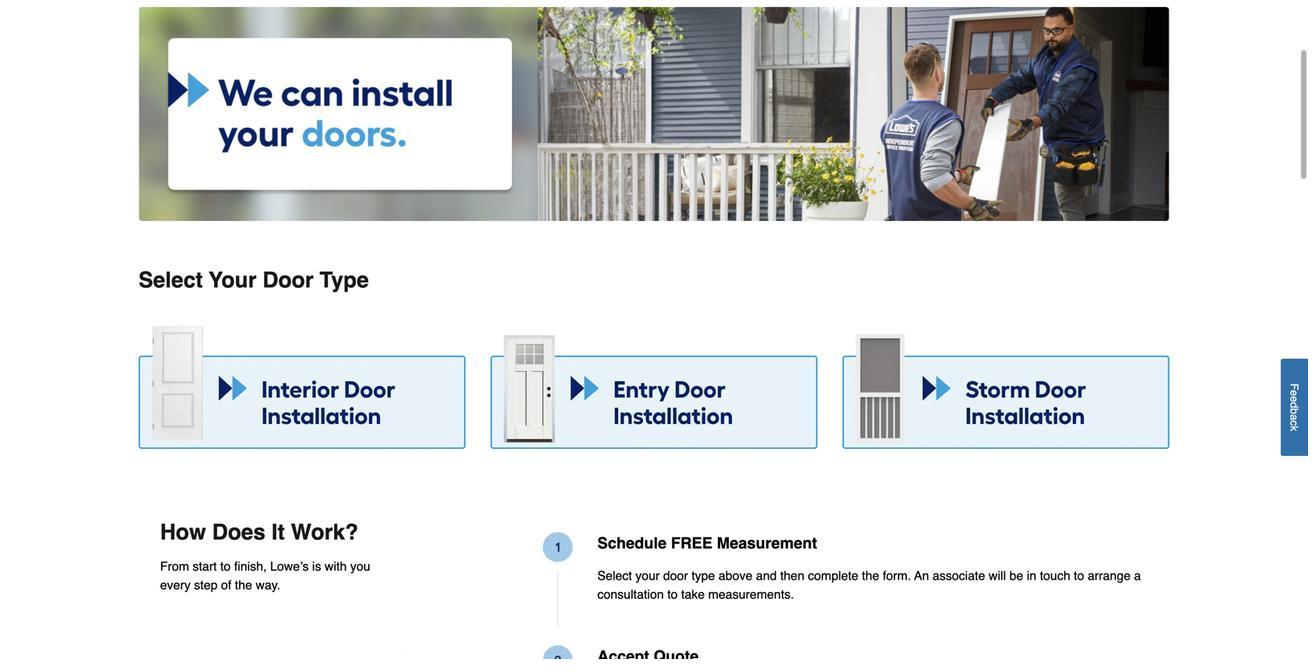 Task type: locate. For each thing, give the bounding box(es) containing it.
door
[[263, 268, 314, 293]]

to up of at bottom left
[[220, 560, 231, 574]]

1 horizontal spatial select
[[598, 569, 632, 583]]

1 vertical spatial a
[[1135, 569, 1142, 583]]

1 vertical spatial select
[[598, 569, 632, 583]]

0 horizontal spatial to
[[220, 560, 231, 574]]

lowe's
[[270, 560, 309, 574]]

e
[[1289, 391, 1301, 397], [1289, 397, 1301, 403]]

select inside select your door type above and then complete the form. an associate will be in touch to arrange a consultation to take measurements.
[[598, 569, 632, 583]]

1 horizontal spatial the
[[862, 569, 880, 583]]

select your door type
[[139, 268, 369, 293]]

0 vertical spatial select
[[139, 268, 203, 293]]

0 horizontal spatial a
[[1135, 569, 1142, 583]]

of
[[221, 578, 232, 593]]

0 horizontal spatial select
[[139, 268, 203, 293]]

select
[[139, 268, 203, 293], [598, 569, 632, 583]]

start
[[193, 560, 217, 574]]

1 horizontal spatial to
[[668, 588, 678, 602]]

c
[[1289, 421, 1301, 426]]

select up consultation
[[598, 569, 632, 583]]

arrange
[[1088, 569, 1131, 583]]

to right touch
[[1074, 569, 1085, 583]]

e up b
[[1289, 397, 1301, 403]]

measurements.
[[709, 588, 794, 602]]

storm door installation. image
[[843, 318, 1170, 449]]

interior door installation. image
[[139, 318, 466, 449]]

the
[[862, 569, 880, 583], [235, 578, 252, 593]]

how does it work?
[[160, 520, 358, 545]]

and
[[756, 569, 777, 583]]

a inside select your door type above and then complete the form. an associate will be in touch to arrange a consultation to take measurements.
[[1135, 569, 1142, 583]]

e up d
[[1289, 391, 1301, 397]]

it
[[272, 520, 285, 545]]

a up k
[[1289, 415, 1301, 421]]

every
[[160, 578, 191, 593]]

door
[[663, 569, 688, 583]]

to down "door"
[[668, 588, 678, 602]]

does
[[212, 520, 266, 545]]

an icon of the number 1. image
[[400, 533, 573, 628]]

the right of at bottom left
[[235, 578, 252, 593]]

the left form.
[[862, 569, 880, 583]]

to
[[220, 560, 231, 574], [1074, 569, 1085, 583], [668, 588, 678, 602]]

with
[[325, 560, 347, 574]]

0 vertical spatial a
[[1289, 415, 1301, 421]]

complete
[[808, 569, 859, 583]]

2 horizontal spatial to
[[1074, 569, 1085, 583]]

step
[[194, 578, 218, 593]]

a
[[1289, 415, 1301, 421], [1135, 569, 1142, 583]]

select for select your door type above and then complete the form. an associate will be in touch to arrange a consultation to take measurements.
[[598, 569, 632, 583]]

1 e from the top
[[1289, 391, 1301, 397]]

form.
[[883, 569, 912, 583]]

be
[[1010, 569, 1024, 583]]

select left your
[[139, 268, 203, 293]]

a right arrange
[[1135, 569, 1142, 583]]

take
[[682, 588, 705, 602]]

how
[[160, 520, 206, 545]]

an icon of the number 2. image
[[400, 646, 573, 660]]

1 horizontal spatial a
[[1289, 415, 1301, 421]]

0 horizontal spatial the
[[235, 578, 252, 593]]

type
[[692, 569, 715, 583]]



Task type: describe. For each thing, give the bounding box(es) containing it.
schedule
[[598, 535, 667, 552]]

the inside select your door type above and then complete the form. an associate will be in touch to arrange a consultation to take measurements.
[[862, 569, 880, 583]]

f
[[1289, 384, 1301, 391]]

free
[[671, 535, 713, 552]]

k
[[1289, 426, 1301, 432]]

f e e d b a c k button
[[1281, 359, 1309, 457]]

from start to finish, lowe's is with you every step of the way.
[[160, 560, 370, 593]]

is
[[312, 560, 321, 574]]

work?
[[291, 520, 358, 545]]

measurement
[[717, 535, 818, 552]]

in
[[1027, 569, 1037, 583]]

above
[[719, 569, 753, 583]]

entry door installation. image
[[491, 318, 818, 449]]

then
[[781, 569, 805, 583]]

a inside button
[[1289, 415, 1301, 421]]

consultation
[[598, 588, 664, 602]]

associate
[[933, 569, 986, 583]]

schedule free measurement
[[598, 535, 818, 552]]

will
[[989, 569, 1006, 583]]

select for select your door type
[[139, 268, 203, 293]]

your
[[209, 268, 257, 293]]

finish,
[[234, 560, 267, 574]]

select your door type above and then complete the form. an associate will be in touch to arrange a consultation to take measurements.
[[598, 569, 1142, 602]]

b
[[1289, 409, 1301, 415]]

d
[[1289, 403, 1301, 409]]

way.
[[256, 578, 280, 593]]

your
[[636, 569, 660, 583]]

to inside from start to finish, lowe's is with you every step of the way.
[[220, 560, 231, 574]]

type
[[320, 268, 369, 293]]

touch
[[1040, 569, 1071, 583]]

from
[[160, 560, 189, 574]]

an
[[915, 569, 930, 583]]

you
[[350, 560, 370, 574]]

f e e d b a c k
[[1289, 384, 1301, 432]]

the inside from start to finish, lowe's is with you every step of the way.
[[235, 578, 252, 593]]

2 e from the top
[[1289, 397, 1301, 403]]

we can install your doors. image
[[139, 7, 1170, 221]]



Task type: vqa. For each thing, say whether or not it's contained in the screenshot.
complete
yes



